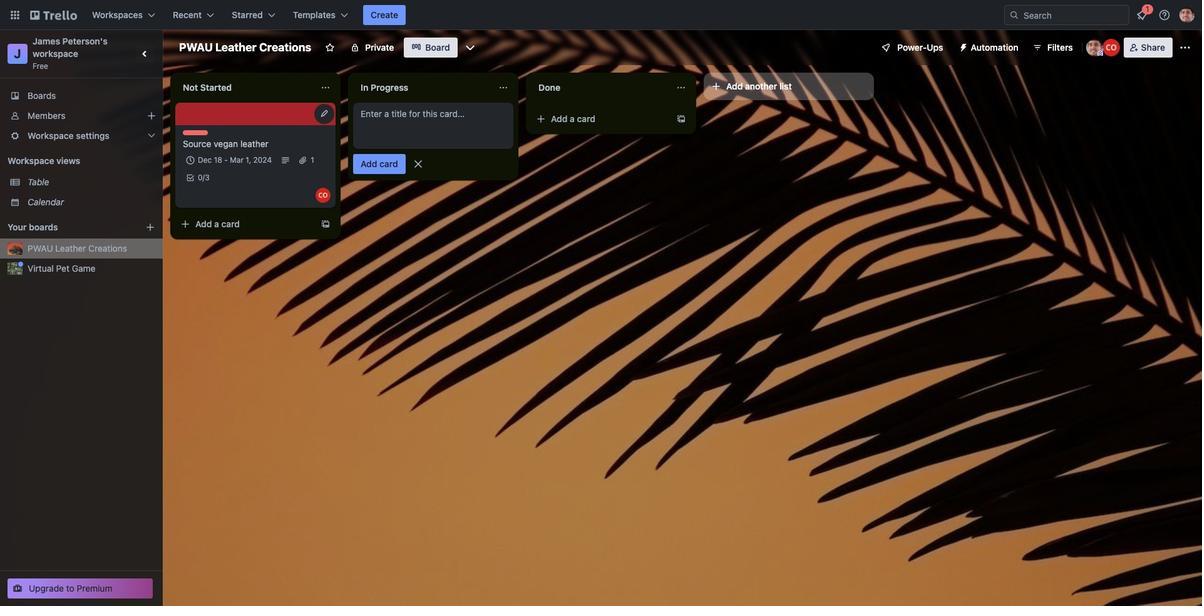 Task type: vqa. For each thing, say whether or not it's contained in the screenshot.
THE POWER-UPS 'button'
yes



Task type: describe. For each thing, give the bounding box(es) containing it.
power-ups button
[[873, 38, 951, 58]]

premium
[[77, 583, 112, 594]]

this member is an admin of this board. image
[[1098, 51, 1104, 56]]

recent button
[[165, 5, 222, 25]]

mar
[[230, 155, 244, 165]]

table
[[28, 177, 49, 187]]

Done text field
[[531, 78, 669, 98]]

add a card for done
[[551, 113, 596, 124]]

dec 18 - mar 1, 2024
[[198, 155, 272, 165]]

add a card button for not started
[[175, 214, 316, 234]]

not started
[[183, 82, 232, 93]]

power-ups
[[898, 42, 944, 53]]

add down done
[[551, 113, 568, 124]]

add another list
[[727, 81, 792, 91]]

add down 0 / 3
[[195, 219, 212, 229]]

started
[[200, 82, 232, 93]]

your boards with 2 items element
[[8, 220, 127, 235]]

private button
[[343, 38, 402, 58]]

j
[[14, 46, 21, 61]]

workspace
[[33, 48, 78, 59]]

Enter a title for this card… text field
[[353, 103, 514, 149]]

cancel image
[[412, 158, 424, 170]]

filters button
[[1029, 38, 1077, 58]]

free
[[33, 61, 48, 71]]

christina overa (christinaovera) image
[[316, 188, 331, 203]]

templates
[[293, 9, 336, 20]]

workspaces button
[[85, 5, 163, 25]]

1 vertical spatial leather
[[55, 243, 86, 254]]

creations inside "board name" text box
[[259, 41, 312, 54]]

power-
[[898, 42, 927, 53]]

card for done
[[577, 113, 596, 124]]

1,
[[246, 155, 251, 165]]

upgrade to premium link
[[8, 579, 153, 599]]

search image
[[1010, 10, 1020, 20]]

a for done
[[570, 113, 575, 124]]

edit card image
[[319, 108, 330, 118]]

/
[[203, 173, 205, 182]]

calendar
[[28, 197, 64, 207]]

add inside button
[[727, 81, 743, 91]]

create
[[371, 9, 399, 20]]

leather inside "board name" text box
[[215, 41, 257, 54]]

upgrade to premium
[[29, 583, 112, 594]]

members link
[[0, 106, 163, 126]]

sourcing source vegan leather
[[183, 130, 269, 149]]

1 vertical spatial james peterson (jamespeterson93) image
[[1087, 39, 1104, 56]]

add another list button
[[704, 73, 875, 100]]

vegan
[[214, 138, 238, 149]]

share button
[[1124, 38, 1173, 58]]

workspaces
[[92, 9, 143, 20]]

color: bold red, title: "sourcing" element
[[183, 130, 215, 140]]

card inside 'button'
[[380, 158, 398, 169]]

a for not started
[[214, 219, 219, 229]]

source vegan leather link
[[183, 138, 328, 150]]

game
[[72, 263, 96, 274]]

automation
[[971, 42, 1019, 53]]

upgrade
[[29, 583, 64, 594]]

sourcing
[[183, 130, 215, 140]]

1
[[311, 155, 314, 165]]

calendar link
[[28, 196, 155, 209]]

workspace for workspace settings
[[28, 130, 74, 141]]

add board image
[[145, 222, 155, 232]]

-
[[224, 155, 228, 165]]

Dec 18 - Mar 1, 2024 checkbox
[[183, 153, 276, 168]]

3
[[205, 173, 210, 182]]

1 horizontal spatial james peterson (jamespeterson93) image
[[1180, 8, 1195, 23]]

progress
[[371, 82, 409, 93]]

members
[[28, 110, 65, 121]]

pet
[[56, 263, 69, 274]]

another
[[746, 81, 778, 91]]

virtual pet game link
[[28, 262, 155, 275]]

back to home image
[[30, 5, 77, 25]]



Task type: locate. For each thing, give the bounding box(es) containing it.
james
[[33, 36, 60, 46]]

1 vertical spatial pwau leather creations
[[28, 243, 127, 254]]

0 horizontal spatial leather
[[55, 243, 86, 254]]

automation button
[[954, 38, 1027, 58]]

boards
[[28, 90, 56, 101]]

create from template… image for done
[[677, 114, 687, 124]]

add card
[[361, 158, 398, 169]]

add a card down 3 at the left top of page
[[195, 219, 240, 229]]

leather down starred
[[215, 41, 257, 54]]

boards
[[29, 222, 58, 232]]

add a card button down 3 at the left top of page
[[175, 214, 316, 234]]

done
[[539, 82, 561, 93]]

workspace inside popup button
[[28, 130, 74, 141]]

2 vertical spatial card
[[221, 219, 240, 229]]

1 vertical spatial create from template… image
[[321, 219, 331, 229]]

1 horizontal spatial pwau
[[179, 41, 213, 54]]

1 vertical spatial a
[[214, 219, 219, 229]]

peterson's
[[62, 36, 108, 46]]

creations up virtual pet game link
[[88, 243, 127, 254]]

add inside 'button'
[[361, 158, 377, 169]]

0 horizontal spatial creations
[[88, 243, 127, 254]]

settings
[[76, 130, 110, 141]]

source
[[183, 138, 211, 149]]

pwau leather creations up "game"
[[28, 243, 127, 254]]

pwau down recent popup button
[[179, 41, 213, 54]]

1 horizontal spatial add a card
[[551, 113, 596, 124]]

leather down your boards with 2 items element
[[55, 243, 86, 254]]

1 vertical spatial add a card
[[195, 219, 240, 229]]

starred
[[232, 9, 263, 20]]

private
[[365, 42, 394, 53]]

virtual pet game
[[28, 263, 96, 274]]

add a card for not started
[[195, 219, 240, 229]]

add left the cancel icon
[[361, 158, 377, 169]]

0 vertical spatial pwau
[[179, 41, 213, 54]]

creations down 'templates'
[[259, 41, 312, 54]]

add card button
[[353, 154, 406, 174]]

pwau
[[179, 41, 213, 54], [28, 243, 53, 254]]

virtual
[[28, 263, 54, 274]]

sm image
[[954, 38, 971, 55]]

pwau leather creations inside "board name" text box
[[179, 41, 312, 54]]

james peterson (jamespeterson93) image
[[1180, 8, 1195, 23], [1087, 39, 1104, 56]]

add a card button down done text box at the top
[[531, 109, 672, 129]]

pwau leather creations link
[[28, 242, 155, 255]]

leather
[[241, 138, 269, 149]]

james peterson (jamespeterson93) image right open information menu icon
[[1180, 8, 1195, 23]]

not
[[183, 82, 198, 93]]

christina overa (christinaovera) image
[[1103, 39, 1121, 56]]

0 vertical spatial a
[[570, 113, 575, 124]]

0 horizontal spatial james peterson (jamespeterson93) image
[[1087, 39, 1104, 56]]

0 vertical spatial add a card button
[[531, 109, 672, 129]]

2024
[[253, 155, 272, 165]]

workspace up 'table'
[[8, 155, 54, 166]]

1 vertical spatial workspace
[[8, 155, 54, 166]]

0 vertical spatial add a card
[[551, 113, 596, 124]]

create button
[[363, 5, 406, 25]]

starred button
[[224, 5, 283, 25]]

your boards
[[8, 222, 58, 232]]

0 vertical spatial create from template… image
[[677, 114, 687, 124]]

james peterson's workspace link
[[33, 36, 110, 59]]

add left another
[[727, 81, 743, 91]]

1 horizontal spatial a
[[570, 113, 575, 124]]

pwau inside "board name" text box
[[179, 41, 213, 54]]

card for not started
[[221, 219, 240, 229]]

workspace settings button
[[0, 126, 163, 146]]

0 horizontal spatial pwau leather creations
[[28, 243, 127, 254]]

Board name text field
[[173, 38, 318, 58]]

In Progress text field
[[353, 78, 491, 98]]

1 vertical spatial add a card button
[[175, 214, 316, 234]]

1 horizontal spatial card
[[380, 158, 398, 169]]

board link
[[404, 38, 458, 58]]

share
[[1142, 42, 1166, 53]]

1 vertical spatial creations
[[88, 243, 127, 254]]

ups
[[927, 42, 944, 53]]

Not Started text field
[[175, 78, 313, 98]]

0 / 3
[[198, 173, 210, 182]]

0 horizontal spatial a
[[214, 219, 219, 229]]

filters
[[1048, 42, 1074, 53]]

1 vertical spatial card
[[380, 158, 398, 169]]

add
[[727, 81, 743, 91], [551, 113, 568, 124], [361, 158, 377, 169], [195, 219, 212, 229]]

create from template… image
[[677, 114, 687, 124], [321, 219, 331, 229]]

table link
[[28, 176, 155, 189]]

in
[[361, 82, 369, 93]]

18
[[214, 155, 222, 165]]

pwau leather creations down starred
[[179, 41, 312, 54]]

add a card button for done
[[531, 109, 672, 129]]

0
[[198, 173, 203, 182]]

views
[[56, 155, 80, 166]]

0 horizontal spatial add a card button
[[175, 214, 316, 234]]

1 horizontal spatial creations
[[259, 41, 312, 54]]

creations
[[259, 41, 312, 54], [88, 243, 127, 254]]

workspace views
[[8, 155, 80, 166]]

add a card button
[[531, 109, 672, 129], [175, 214, 316, 234]]

list
[[780, 81, 792, 91]]

Search field
[[1020, 6, 1129, 24]]

a
[[570, 113, 575, 124], [214, 219, 219, 229]]

templates button
[[285, 5, 356, 25]]

0 vertical spatial pwau leather creations
[[179, 41, 312, 54]]

pwau up virtual in the top of the page
[[28, 243, 53, 254]]

1 notification image
[[1135, 8, 1150, 23]]

in progress
[[361, 82, 409, 93]]

boards link
[[0, 86, 163, 106]]

workspace navigation collapse icon image
[[137, 45, 154, 63]]

0 vertical spatial creations
[[259, 41, 312, 54]]

j link
[[8, 44, 28, 64]]

show menu image
[[1180, 41, 1192, 54]]

recent
[[173, 9, 202, 20]]

add a card down done
[[551, 113, 596, 124]]

dec
[[198, 155, 212, 165]]

workspace settings
[[28, 130, 110, 141]]

your
[[8, 222, 27, 232]]

james peterson's workspace free
[[33, 36, 110, 71]]

customize views image
[[464, 41, 476, 54]]

workspace
[[28, 130, 74, 141], [8, 155, 54, 166]]

0 horizontal spatial pwau
[[28, 243, 53, 254]]

workspace down members
[[28, 130, 74, 141]]

1 horizontal spatial pwau leather creations
[[179, 41, 312, 54]]

2 horizontal spatial card
[[577, 113, 596, 124]]

0 horizontal spatial create from template… image
[[321, 219, 331, 229]]

0 vertical spatial card
[[577, 113, 596, 124]]

1 horizontal spatial add a card button
[[531, 109, 672, 129]]

create from template… image for not started
[[321, 219, 331, 229]]

card
[[577, 113, 596, 124], [380, 158, 398, 169], [221, 219, 240, 229]]

1 horizontal spatial create from template… image
[[677, 114, 687, 124]]

leather
[[215, 41, 257, 54], [55, 243, 86, 254]]

0 vertical spatial james peterson (jamespeterson93) image
[[1180, 8, 1195, 23]]

star or unstar board image
[[325, 43, 335, 53]]

0 vertical spatial workspace
[[28, 130, 74, 141]]

board
[[426, 42, 450, 53]]

0 vertical spatial leather
[[215, 41, 257, 54]]

add a card
[[551, 113, 596, 124], [195, 219, 240, 229]]

0 horizontal spatial card
[[221, 219, 240, 229]]

primary element
[[0, 0, 1203, 30]]

1 vertical spatial pwau
[[28, 243, 53, 254]]

to
[[66, 583, 74, 594]]

open information menu image
[[1159, 9, 1171, 21]]

workspace for workspace views
[[8, 155, 54, 166]]

james peterson (jamespeterson93) image right filters
[[1087, 39, 1104, 56]]

pwau leather creations
[[179, 41, 312, 54], [28, 243, 127, 254]]

1 horizontal spatial leather
[[215, 41, 257, 54]]

0 horizontal spatial add a card
[[195, 219, 240, 229]]



